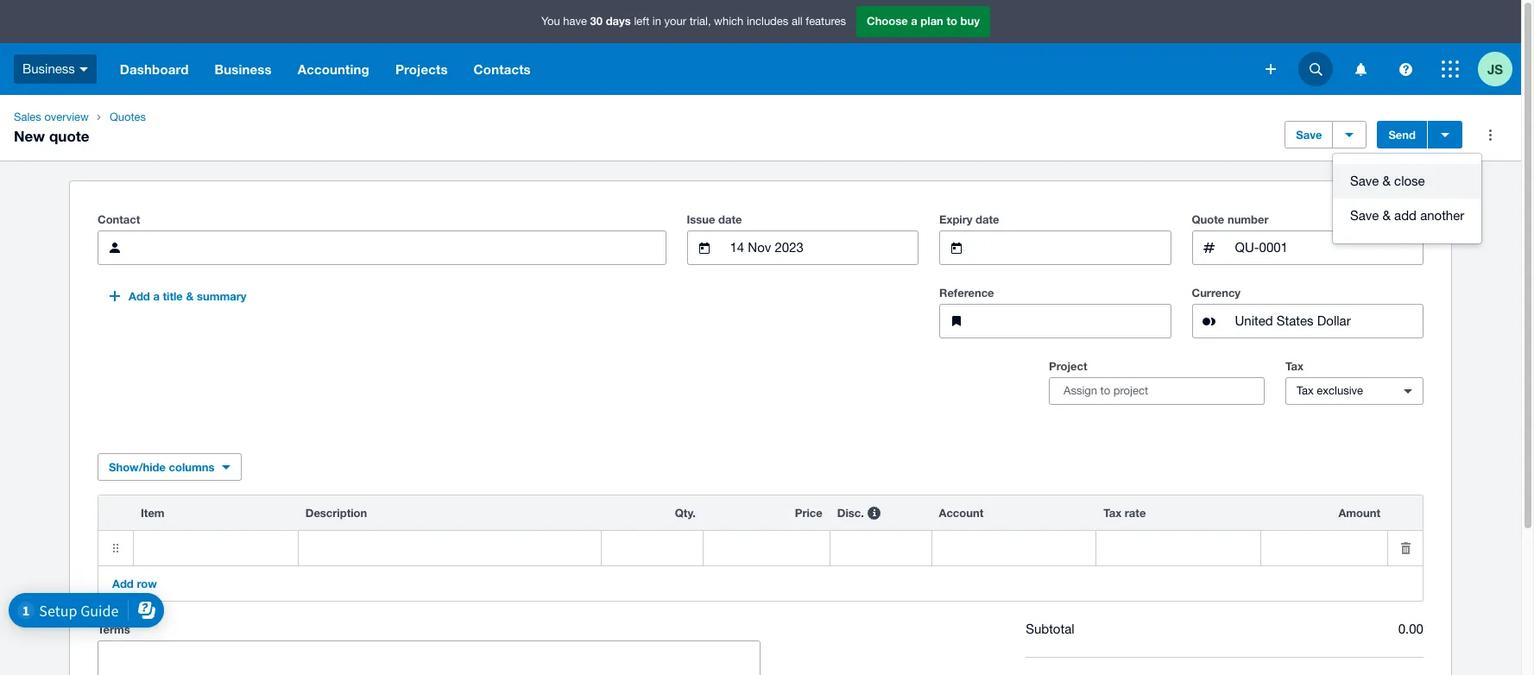Task type: locate. For each thing, give the bounding box(es) containing it.
tax for tax exclusive
[[1297, 384, 1314, 397]]

business inside popup button
[[22, 61, 75, 76]]

show/hide columns
[[109, 460, 215, 474]]

save & add another button
[[1333, 199, 1482, 233]]

Contact field
[[139, 231, 665, 264]]

save
[[1296, 128, 1322, 142], [1350, 174, 1379, 188], [1350, 208, 1379, 223]]

save & close
[[1350, 174, 1425, 188]]

0 vertical spatial tax
[[1285, 359, 1303, 373]]

date right expiry
[[976, 212, 999, 226]]

add a title & summary
[[129, 289, 246, 303]]

a
[[911, 14, 917, 28], [153, 289, 160, 303]]

1 horizontal spatial date
[[976, 212, 999, 226]]

& for close
[[1383, 174, 1391, 188]]

all
[[792, 15, 803, 28]]

tax up tax exclusive
[[1285, 359, 1303, 373]]

new
[[14, 127, 45, 145]]

2 vertical spatial save
[[1350, 208, 1379, 223]]

0.00
[[1398, 622, 1423, 636]]

projects
[[395, 61, 448, 77]]

drag handle image
[[98, 531, 133, 565]]

tax rate
[[1103, 506, 1146, 520]]

choose a plan to buy
[[867, 14, 980, 28]]

0 vertical spatial save
[[1296, 128, 1322, 142]]

sales overview
[[14, 110, 89, 123]]

navigation
[[107, 43, 1253, 95]]

1 horizontal spatial business
[[215, 61, 272, 77]]

Tax rate field
[[1097, 531, 1260, 565]]

svg image
[[1442, 60, 1459, 78], [1309, 63, 1322, 76], [1399, 63, 1412, 76], [1266, 64, 1276, 74], [79, 67, 88, 71]]

tax inside line items element
[[1103, 506, 1122, 520]]

1 vertical spatial &
[[1383, 208, 1391, 223]]

Project field
[[1050, 376, 1264, 406]]

2 date from the left
[[976, 212, 999, 226]]

save inside save & add another button
[[1350, 208, 1379, 223]]

0 vertical spatial a
[[911, 14, 917, 28]]

add left title
[[129, 289, 150, 303]]

svg image
[[1355, 63, 1366, 76]]

a for choose
[[911, 14, 917, 28]]

sales overview link
[[7, 109, 96, 126]]

projects button
[[382, 43, 461, 95]]

item
[[141, 506, 165, 520]]

business
[[22, 61, 75, 76], [215, 61, 272, 77]]

date for expiry date
[[976, 212, 999, 226]]

banner containing js
[[0, 0, 1521, 95]]

save inside the save & close button
[[1350, 174, 1379, 188]]

to
[[947, 14, 957, 28]]

a left title
[[153, 289, 160, 303]]

0 horizontal spatial a
[[153, 289, 160, 303]]

date right issue
[[718, 212, 742, 226]]

1 vertical spatial tax
[[1297, 384, 1314, 397]]

expiry date
[[939, 212, 999, 226]]

title
[[163, 289, 183, 303]]

1 horizontal spatial a
[[911, 14, 917, 28]]

js button
[[1478, 43, 1521, 95]]

contacts
[[474, 61, 531, 77]]

save & close button
[[1333, 164, 1482, 199]]

subtotal
[[1026, 622, 1074, 636]]

dashboard link
[[107, 43, 202, 95]]

list box
[[1333, 154, 1482, 243]]

js
[[1487, 61, 1503, 76]]

1 date from the left
[[718, 212, 742, 226]]

add inside button
[[129, 289, 150, 303]]

tax for tax rate
[[1103, 506, 1122, 520]]

tax left the exclusive
[[1297, 384, 1314, 397]]

another
[[1420, 208, 1464, 223]]

Terms text field
[[98, 641, 760, 675]]

Quote number text field
[[1233, 231, 1423, 264]]

contacts button
[[461, 43, 544, 95]]

a left the plan
[[911, 14, 917, 28]]

Currency field
[[1233, 305, 1423, 338]]

account
[[939, 506, 984, 520]]

1 vertical spatial add
[[112, 577, 134, 590]]

0 vertical spatial add
[[129, 289, 150, 303]]

business button
[[0, 43, 107, 95]]

1 vertical spatial a
[[153, 289, 160, 303]]

add
[[1394, 208, 1417, 223]]

in
[[652, 15, 661, 28]]

tax exclusive button
[[1285, 377, 1424, 405]]

add for add a title & summary
[[129, 289, 150, 303]]

& left add
[[1383, 208, 1391, 223]]

line items element
[[98, 495, 1424, 602]]

2 vertical spatial tax
[[1103, 506, 1122, 520]]

tax
[[1285, 359, 1303, 373], [1297, 384, 1314, 397], [1103, 506, 1122, 520]]

save & add another
[[1350, 208, 1464, 223]]

0 horizontal spatial date
[[718, 212, 742, 226]]

choose
[[867, 14, 908, 28]]

add inside button
[[112, 577, 134, 590]]

svg image inside business popup button
[[79, 67, 88, 71]]

banner
[[0, 0, 1521, 95]]

Account field
[[932, 531, 1096, 565]]

0 vertical spatial &
[[1383, 174, 1391, 188]]

tax inside popup button
[[1297, 384, 1314, 397]]

Disc. field
[[830, 531, 931, 565]]

tax left rate
[[1103, 506, 1122, 520]]

close
[[1394, 174, 1425, 188]]

sales
[[14, 110, 41, 123]]

have
[[563, 15, 587, 28]]

quote number
[[1192, 212, 1269, 226]]

& right title
[[186, 289, 194, 303]]

Expiry date field
[[981, 231, 1170, 264]]

date
[[718, 212, 742, 226], [976, 212, 999, 226]]

disc.
[[837, 506, 864, 520]]

&
[[1383, 174, 1391, 188], [1383, 208, 1391, 223], [186, 289, 194, 303]]

navigation inside banner
[[107, 43, 1253, 95]]

list box containing save & close
[[1333, 154, 1482, 243]]

Description text field
[[298, 531, 601, 565]]

Item field
[[134, 531, 298, 565]]

save inside the save button
[[1296, 128, 1322, 142]]

currency
[[1192, 286, 1241, 300]]

2 vertical spatial &
[[186, 289, 194, 303]]

amount
[[1338, 506, 1380, 520]]

number
[[1227, 212, 1269, 226]]

row
[[137, 577, 157, 590]]

quote
[[49, 127, 89, 145]]

expiry
[[939, 212, 972, 226]]

add
[[129, 289, 150, 303], [112, 577, 134, 590]]

1 vertical spatial save
[[1350, 174, 1379, 188]]

0 horizontal spatial business
[[22, 61, 75, 76]]

navigation containing dashboard
[[107, 43, 1253, 95]]

add left row
[[112, 577, 134, 590]]

group
[[1333, 154, 1482, 243]]

a inside button
[[153, 289, 160, 303]]

description
[[305, 506, 367, 520]]

buy
[[960, 14, 980, 28]]

Reference text field
[[981, 305, 1170, 338]]

& left close
[[1383, 174, 1391, 188]]



Task type: describe. For each thing, give the bounding box(es) containing it.
quotes link
[[103, 109, 153, 126]]

you have 30 days left in your trial, which includes all features
[[541, 14, 846, 28]]

days
[[606, 14, 631, 28]]

overflow menu image
[[1473, 117, 1507, 152]]

contact
[[98, 212, 140, 226]]

you
[[541, 15, 560, 28]]

Price field
[[703, 531, 829, 565]]

price
[[795, 506, 822, 520]]

Qty. field
[[602, 531, 703, 565]]

add row button
[[102, 570, 167, 597]]

date for issue date
[[718, 212, 742, 226]]

terms
[[98, 622, 130, 636]]

reference
[[939, 286, 994, 300]]

business button
[[202, 43, 285, 95]]

qty.
[[675, 506, 696, 520]]

group containing save & close
[[1333, 154, 1482, 243]]

save for save
[[1296, 128, 1322, 142]]

Amount field
[[1261, 531, 1387, 565]]

tax exclusive
[[1297, 384, 1363, 397]]

Issue date field
[[728, 231, 918, 264]]

quote
[[1192, 212, 1224, 226]]

rate
[[1125, 506, 1146, 520]]

plan
[[921, 14, 943, 28]]

show/hide
[[109, 460, 166, 474]]

new quote
[[14, 127, 89, 145]]

save for save & add another
[[1350, 208, 1379, 223]]

features
[[806, 15, 846, 28]]

overview
[[44, 110, 89, 123]]

exclusive
[[1317, 384, 1363, 397]]

accounting button
[[285, 43, 382, 95]]

quotes
[[110, 110, 146, 123]]

tax for tax
[[1285, 359, 1303, 373]]

issue date
[[687, 212, 742, 226]]

trial,
[[689, 15, 711, 28]]

columns
[[169, 460, 215, 474]]

add row
[[112, 577, 157, 590]]

which
[[714, 15, 744, 28]]

add a title & summary button
[[98, 282, 257, 310]]

your
[[664, 15, 686, 28]]

30
[[590, 14, 603, 28]]

project
[[1049, 359, 1087, 373]]

accounting
[[298, 61, 369, 77]]

save button
[[1285, 121, 1333, 148]]

a for add
[[153, 289, 160, 303]]

& for add
[[1383, 208, 1391, 223]]

add for add row
[[112, 577, 134, 590]]

remove row image
[[1388, 531, 1423, 565]]

summary
[[197, 289, 246, 303]]

save for save & close
[[1350, 174, 1379, 188]]

includes
[[747, 15, 788, 28]]

show/hide columns button
[[98, 453, 241, 481]]

issue
[[687, 212, 715, 226]]

business inside dropdown button
[[215, 61, 272, 77]]

left
[[634, 15, 649, 28]]

dashboard
[[120, 61, 189, 77]]

send
[[1389, 128, 1416, 142]]

send button
[[1377, 121, 1427, 148]]



Task type: vqa. For each thing, say whether or not it's contained in the screenshot.
INCOME 0
no



